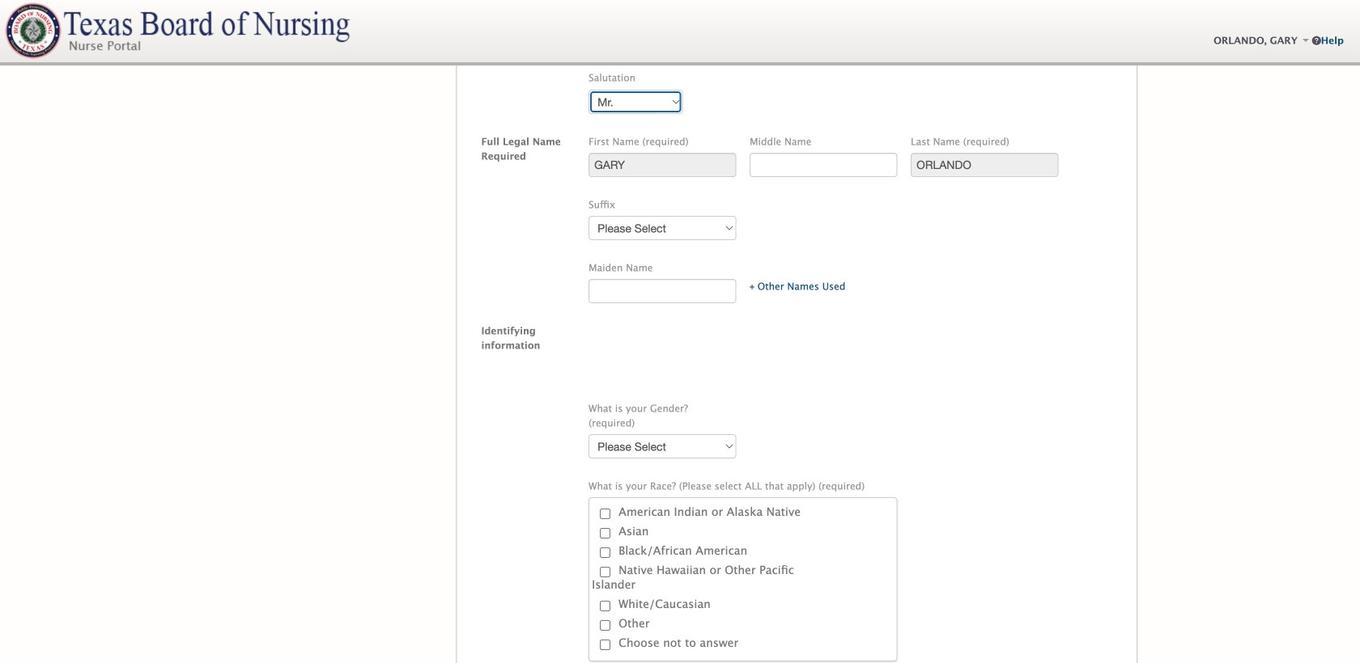 Task type: locate. For each thing, give the bounding box(es) containing it.
plus image
[[750, 280, 755, 295]]

None text field
[[589, 153, 736, 177], [750, 153, 898, 177], [911, 153, 1059, 177], [589, 153, 736, 177], [750, 153, 898, 177], [911, 153, 1059, 177]]

help circled image
[[1312, 32, 1321, 49]]

None checkbox
[[600, 509, 611, 520], [600, 528, 611, 539], [600, 601, 611, 612], [600, 621, 611, 631], [600, 509, 611, 520], [600, 528, 611, 539], [600, 601, 611, 612], [600, 621, 611, 631]]

None text field
[[589, 279, 736, 304]]

None checkbox
[[600, 548, 611, 558], [600, 567, 611, 578], [600, 640, 611, 651], [600, 548, 611, 558], [600, 567, 611, 578], [600, 640, 611, 651]]



Task type: describe. For each thing, give the bounding box(es) containing it.
record image
[[419, 10, 428, 26]]



